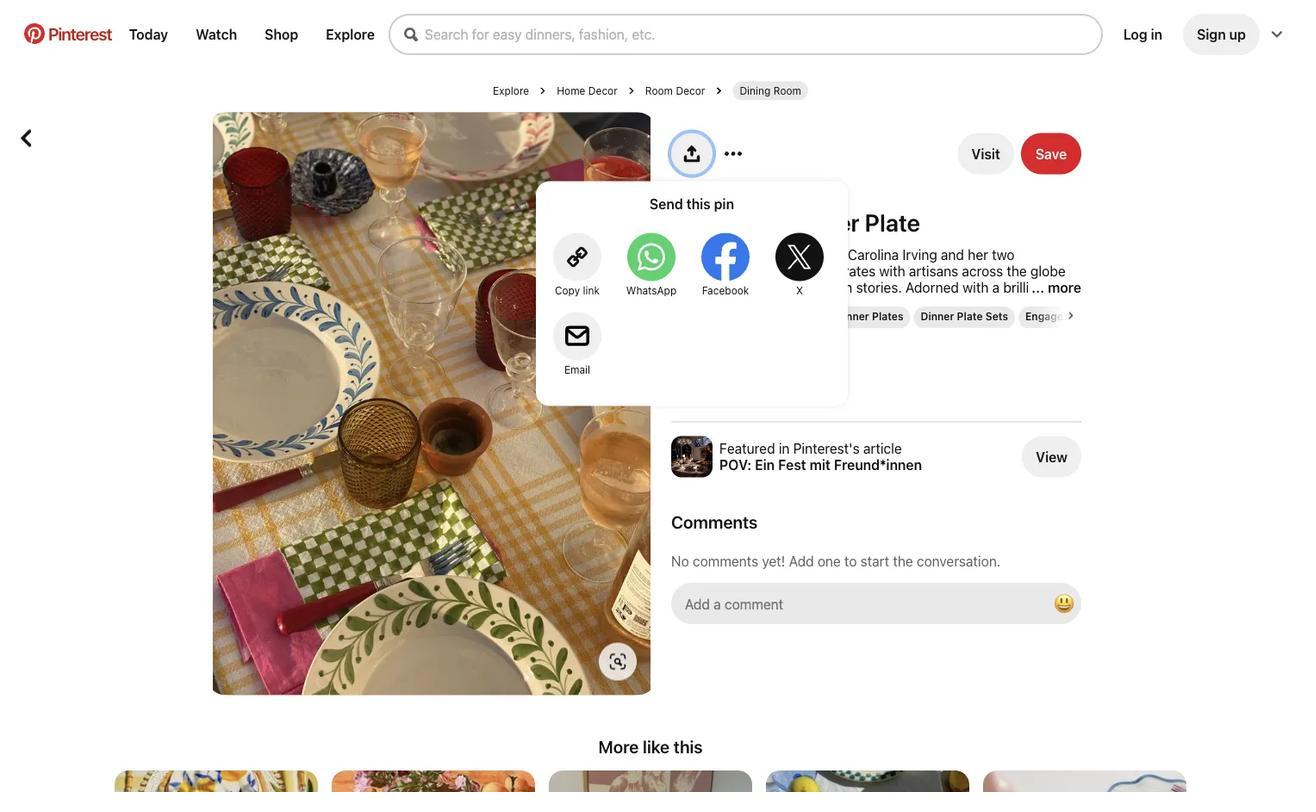 Task type: vqa. For each thing, say whether or not it's contained in the screenshot.
following
no



Task type: describe. For each thing, give the bounding box(es) containing it.
sign up button
[[1183, 14, 1260, 55]]

watch
[[196, 26, 237, 43]]

handmade
[[740, 312, 806, 329]]

1 horizontal spatial one
[[818, 553, 841, 570]]

decor for room decor
[[676, 85, 705, 97]]

sets
[[986, 310, 1008, 322]]

artisans
[[909, 263, 958, 280]]

view
[[1036, 449, 1068, 465]]

founded by textile designer carolina irving and her two daughters, the label collaborates with artisans across the globe to curate homeware with rich stories. adorned with a brilliant cerulean trim, the anna blue dinner plate is crafted in portugal. due to the handmade quality of the ceramic, each plate is entirely one of a kind.
[[671, 247, 1080, 345]]

founded
[[671, 247, 726, 263]]

dinner inside founded by textile designer carolina irving and her two daughters, the label collaborates with artisans across the globe to curate homeware with rich stories. adorned with a brilliant cerulean trim, the anna blue dinner plate is crafted in portugal. due to the handmade quality of the ceramic, each plate is entirely one of a kind.
[[851, 296, 892, 312]]

home decor
[[557, 85, 618, 97]]

carolina
[[848, 247, 899, 263]]

0 horizontal spatial is
[[931, 296, 941, 312]]

0 horizontal spatial to
[[671, 280, 684, 296]]

each
[[952, 312, 982, 329]]

featured
[[720, 441, 775, 457]]

0 vertical spatial this
[[687, 196, 711, 212]]

0 vertical spatial a
[[992, 280, 1000, 296]]

the down stories.
[[871, 312, 891, 329]]

blue dinner plates link
[[811, 310, 904, 322]]

entirely
[[1034, 312, 1080, 329]]

save
[[1036, 146, 1067, 162]]

up
[[1230, 26, 1246, 43]]

by
[[730, 247, 745, 263]]

portugal.
[[1007, 296, 1064, 312]]

visit
[[972, 146, 1001, 162]]

no
[[671, 553, 689, 570]]

visit button
[[958, 133, 1014, 175]]

collaborates
[[799, 263, 876, 280]]

x
[[796, 285, 803, 297]]

the table is set with flowers and fruit image
[[332, 771, 535, 793]]

... more
[[1028, 280, 1082, 296]]

😃
[[1054, 591, 1075, 616]]

log in
[[1124, 26, 1163, 43]]

pov: ein fest mit freund*innen link
[[720, 457, 922, 474]]

in for featured in pinterest's article pov: ein fest mit freund*innen
[[779, 441, 790, 457]]

blue inside founded by textile designer carolina irving and her two daughters, the label collaborates with artisans across the globe to curate homeware with rich stories. adorned with a brilliant cerulean trim, the anna blue dinner plate is crafted in portugal. due to the handmade quality of the ceramic, each plate is entirely one of a kind.
[[820, 296, 847, 312]]

pinterest button
[[14, 23, 122, 46]]

log
[[1124, 26, 1148, 43]]

the table is set with pink and white plates, candles, and flowers in vases image
[[549, 771, 752, 793]]

0 vertical spatial explore link
[[319, 19, 382, 50]]

send
[[650, 196, 683, 212]]

today link
[[122, 19, 175, 50]]

featured in pinterest's article pov: ein fest mit freund*innen
[[720, 441, 922, 474]]

cerulean
[[671, 296, 725, 312]]

Add a comment field
[[686, 596, 1033, 613]]

overthemoon.com button
[[707, 181, 825, 198]]

copy link
[[555, 285, 600, 297]]

plate
[[986, 312, 1017, 329]]

quality
[[810, 312, 851, 329]]

more like this
[[598, 737, 703, 758]]

the table is set with colorful plates and vases image
[[983, 771, 1187, 793]]

ceramic,
[[895, 312, 948, 329]]

globe
[[1031, 263, 1066, 280]]

breadcrumb arrow image for home decor
[[628, 87, 635, 94]]

plates
[[872, 310, 904, 322]]

start
[[861, 553, 889, 570]]

decor for home decor
[[588, 85, 618, 97]]

...
[[1032, 280, 1045, 296]]

overthemoon.com
[[707, 181, 825, 198]]

conversation.
[[917, 553, 1001, 570]]

blue down rich
[[811, 310, 833, 322]]

ein
[[755, 457, 775, 474]]

and
[[941, 247, 964, 263]]

pinterest's
[[793, 441, 860, 457]]

0 horizontal spatial with
[[799, 280, 826, 296]]

freund*innen
[[834, 457, 922, 474]]

more
[[1048, 280, 1082, 296]]

designer
[[790, 247, 844, 263]]

fest
[[778, 457, 806, 474]]

blue down overthemoon.com button
[[734, 208, 782, 237]]

stories.
[[856, 280, 902, 296]]

0 horizontal spatial of
[[698, 329, 711, 345]]

breadcrumb arrow image for room decor
[[716, 87, 723, 94]]

adorned
[[906, 280, 959, 296]]

her
[[968, 247, 988, 263]]

scroll image
[[1068, 312, 1075, 319]]

trim,
[[729, 296, 757, 312]]

link
[[583, 285, 600, 297]]

in for log in
[[1151, 26, 1163, 43]]

room decor
[[645, 85, 705, 97]]

shop
[[265, 26, 298, 43]]

dinner plate sets
[[921, 310, 1008, 322]]

add
[[789, 553, 814, 570]]

anna blue dinner plate
[[671, 208, 920, 237]]

1 horizontal spatial with
[[879, 263, 906, 280]]

from
[[671, 181, 703, 198]]

dinner plate sets link
[[921, 310, 1008, 322]]



Task type: locate. For each thing, give the bounding box(es) containing it.
0 vertical spatial in
[[1151, 26, 1163, 43]]

explore inside "link"
[[326, 26, 375, 43]]

breadcrumb arrow image
[[628, 87, 635, 94], [716, 87, 723, 94]]

in right crafted
[[993, 296, 1004, 312]]

across
[[962, 263, 1003, 280]]

dining room link
[[740, 85, 801, 97]]

0 horizontal spatial explore link
[[319, 19, 382, 50]]

😃 button
[[671, 583, 1082, 625], [1047, 587, 1082, 621]]

sign
[[1197, 26, 1226, 43]]

no comments yet! add one to start the conversation.
[[671, 553, 1001, 570]]

2 vertical spatial to
[[845, 553, 857, 570]]

2 horizontal spatial in
[[1151, 26, 1163, 43]]

0 horizontal spatial room
[[645, 85, 673, 97]]

watch link
[[189, 19, 244, 50]]

1 vertical spatial anna
[[785, 296, 816, 312]]

explore
[[326, 26, 375, 43], [493, 85, 529, 97]]

plate inside founded by textile designer carolina irving and her two daughters, the label collaborates with artisans across the globe to curate homeware with rich stories. adorned with a brilliant cerulean trim, the anna blue dinner plate is crafted in portugal. due to the handmade quality of the ceramic, each plate is entirely one of a kind.
[[896, 296, 927, 312]]

0 horizontal spatial in
[[779, 441, 790, 457]]

blue dinner plates
[[811, 310, 904, 322]]

1 horizontal spatial room
[[774, 85, 801, 97]]

home
[[557, 85, 586, 97]]

with left artisans
[[879, 263, 906, 280]]

email
[[564, 364, 590, 376]]

send this pin
[[650, 196, 734, 212]]

two plates with forks and some lemons in bowls next to each other on a table image
[[766, 771, 970, 793]]

this right like
[[674, 737, 703, 758]]

yet!
[[762, 553, 785, 570]]

pin
[[714, 196, 734, 212]]

this left pin
[[687, 196, 711, 212]]

a table set with plates, glasses and napkins image
[[213, 112, 651, 695], [213, 112, 651, 696]]

1 vertical spatial explore
[[493, 85, 529, 97]]

comments
[[671, 512, 758, 533]]

in inside founded by textile designer carolina irving and her two daughters, the label collaborates with artisans across the globe to curate homeware with rich stories. adorned with a brilliant cerulean trim, the anna blue dinner plate is crafted in portugal. due to the handmade quality of the ceramic, each plate is entirely one of a kind.
[[993, 296, 1004, 312]]

1 horizontal spatial a
[[992, 280, 1000, 296]]

one down cerulean
[[671, 329, 695, 345]]

mit
[[810, 457, 831, 474]]

1 breadcrumb arrow image from the left
[[628, 87, 635, 94]]

pinterest link
[[14, 23, 122, 44]]

daughters,
[[671, 263, 739, 280]]

a left kind.
[[714, 329, 722, 345]]

0 horizontal spatial breadcrumb arrow image
[[628, 87, 635, 94]]

breadcrumb arrow image left room decor
[[628, 87, 635, 94]]

from overthemoon.com
[[671, 181, 825, 198]]

room right dining
[[774, 85, 801, 97]]

a
[[992, 280, 1000, 296], [714, 329, 722, 345]]

kind.
[[725, 329, 756, 345]]

sign up
[[1197, 26, 1246, 43]]

0 vertical spatial to
[[671, 280, 684, 296]]

room right home decor link
[[645, 85, 673, 97]]

1 decor from the left
[[588, 85, 618, 97]]

the down facebook on the right top
[[716, 312, 736, 329]]

0 horizontal spatial one
[[671, 329, 695, 345]]

Search text field
[[425, 26, 1101, 43]]

explore left search icon in the top left of the page
[[326, 26, 375, 43]]

dining room
[[740, 85, 801, 97]]

breadcrumb arrow image
[[540, 87, 547, 94]]

2 horizontal spatial to
[[845, 553, 857, 570]]

to left start
[[845, 553, 857, 570]]

1 horizontal spatial of
[[855, 312, 867, 329]]

the left ... at the right of page
[[1007, 263, 1027, 280]]

a up sets
[[992, 280, 1000, 296]]

0 horizontal spatial explore
[[326, 26, 375, 43]]

1 room from the left
[[645, 85, 673, 97]]

curate
[[687, 280, 727, 296]]

homeware
[[731, 280, 796, 296]]

textile
[[749, 247, 786, 263]]

this
[[687, 196, 711, 212], [674, 737, 703, 758]]

room decor link
[[645, 85, 705, 97]]

two yellow and blue plates sitting on top of a table next to glasses, silverware and utensils image
[[115, 771, 318, 793]]

0 horizontal spatial anna
[[671, 208, 729, 237]]

like
[[643, 737, 670, 758]]

0 vertical spatial one
[[671, 329, 695, 345]]

facebook
[[702, 285, 749, 297]]

2 decor from the left
[[676, 85, 705, 97]]

explore link
[[319, 19, 382, 50], [493, 85, 529, 97]]

1 vertical spatial in
[[993, 296, 1004, 312]]

1 horizontal spatial anna
[[785, 296, 816, 312]]

1 horizontal spatial explore
[[493, 85, 529, 97]]

0 vertical spatial anna
[[671, 208, 729, 237]]

view link
[[1022, 437, 1082, 478]]

label
[[766, 263, 795, 280]]

the
[[742, 263, 762, 280], [1007, 263, 1027, 280], [761, 296, 781, 312], [716, 312, 736, 329], [871, 312, 891, 329], [893, 553, 913, 570]]

to
[[671, 280, 684, 296], [700, 312, 713, 329], [845, 553, 857, 570]]

save button
[[1021, 133, 1082, 175]]

1 horizontal spatial is
[[1020, 312, 1030, 329]]

the right start
[[893, 553, 913, 570]]

search image
[[404, 28, 418, 41]]

anna inside founded by textile designer carolina irving and her two daughters, the label collaborates with artisans across the globe to curate homeware with rich stories. adorned with a brilliant cerulean trim, the anna blue dinner plate is crafted in portugal. due to the handmade quality of the ceramic, each plate is entirely one of a kind.
[[785, 296, 816, 312]]

pinterest
[[48, 23, 112, 44]]

1 horizontal spatial breadcrumb arrow image
[[716, 87, 723, 94]]

one right the add
[[818, 553, 841, 570]]

2 room from the left
[[774, 85, 801, 97]]

decor right home
[[588, 85, 618, 97]]

of right due
[[698, 329, 711, 345]]

article
[[863, 441, 902, 457]]

1 vertical spatial to
[[700, 312, 713, 329]]

of
[[855, 312, 867, 329], [698, 329, 711, 345]]

is right 'plate'
[[1020, 312, 1030, 329]]

today
[[129, 26, 168, 43]]

dining
[[740, 85, 771, 97]]

decor left dining
[[676, 85, 705, 97]]

is
[[931, 296, 941, 312], [1020, 312, 1030, 329]]

copy
[[555, 285, 580, 297]]

explore for bottom "explore" "link"
[[493, 85, 529, 97]]

anna down label
[[785, 296, 816, 312]]

comments
[[693, 553, 759, 570]]

2 vertical spatial in
[[779, 441, 790, 457]]

explore link left search icon in the top left of the page
[[319, 19, 382, 50]]

1 horizontal spatial in
[[993, 296, 1004, 312]]

one inside founded by textile designer carolina irving and her two daughters, the label collaborates with artisans across the globe to curate homeware with rich stories. adorned with a brilliant cerulean trim, the anna blue dinner plate is crafted in portugal. due to the handmade quality of the ceramic, each plate is entirely one of a kind.
[[671, 329, 695, 345]]

1 horizontal spatial decor
[[676, 85, 705, 97]]

breadcrumb arrow image left dining
[[716, 87, 723, 94]]

log in button
[[1110, 14, 1177, 55]]

is left crafted
[[931, 296, 941, 312]]

whatsapp
[[626, 285, 677, 297]]

in inside the 'featured in pinterest's article pov: ein fest mit freund*innen'
[[779, 441, 790, 457]]

due
[[671, 312, 696, 329]]

more like this button
[[598, 737, 703, 758]]

2 horizontal spatial with
[[963, 280, 989, 296]]

1 horizontal spatial to
[[700, 312, 713, 329]]

to right due
[[700, 312, 713, 329]]

to left curate
[[671, 280, 684, 296]]

home decor link
[[557, 85, 618, 97]]

1 horizontal spatial explore link
[[493, 85, 529, 97]]

list
[[108, 771, 1194, 793]]

1 vertical spatial explore link
[[493, 85, 529, 97]]

crafted
[[944, 296, 989, 312]]

0 vertical spatial explore
[[326, 26, 375, 43]]

with left rich
[[799, 280, 826, 296]]

click to shop image
[[609, 654, 627, 671]]

more
[[598, 737, 639, 758]]

blue
[[734, 208, 782, 237], [820, 296, 847, 312], [811, 310, 833, 322]]

1 vertical spatial a
[[714, 329, 722, 345]]

shop link
[[258, 19, 305, 50]]

explore link left breadcrumb arrow image
[[493, 85, 529, 97]]

in right the log
[[1151, 26, 1163, 43]]

anna up founded
[[671, 208, 729, 237]]

the left label
[[742, 263, 762, 280]]

blue down the collaborates
[[820, 296, 847, 312]]

1 vertical spatial this
[[674, 737, 703, 758]]

with up dinner plate sets link
[[963, 280, 989, 296]]

pov:
[[720, 457, 752, 474]]

the right trim,
[[761, 296, 781, 312]]

pinterest image
[[24, 23, 45, 44]]

explore left breadcrumb arrow image
[[493, 85, 529, 97]]

2 breadcrumb arrow image from the left
[[716, 87, 723, 94]]

1 vertical spatial one
[[818, 553, 841, 570]]

0 horizontal spatial a
[[714, 329, 722, 345]]

two
[[992, 247, 1015, 263]]

explore for the topmost "explore" "link"
[[326, 26, 375, 43]]

brilliant
[[1003, 280, 1049, 296]]

in inside button
[[1151, 26, 1163, 43]]

rich
[[829, 280, 853, 296]]

in right ein
[[779, 441, 790, 457]]

of left plates
[[855, 312, 867, 329]]

0 horizontal spatial decor
[[588, 85, 618, 97]]

room
[[645, 85, 673, 97], [774, 85, 801, 97]]



